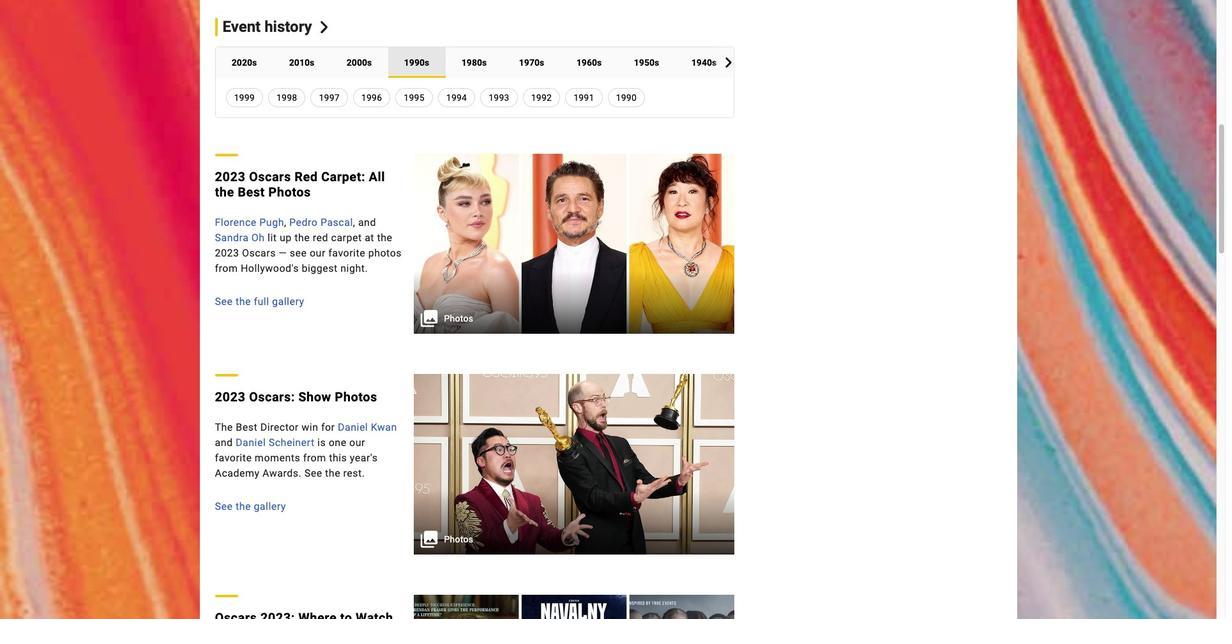 Task type: vqa. For each thing, say whether or not it's contained in the screenshot.
where
no



Task type: describe. For each thing, give the bounding box(es) containing it.
year's
[[350, 452, 378, 464]]

from inside lit up the red carpet at the 2023 oscars — see our favorite photos from hollywood's biggest night.
[[215, 262, 238, 274]]

see the full gallery
[[215, 296, 304, 308]]

night.
[[340, 262, 368, 274]]

daniel kwan link
[[338, 422, 397, 434]]

gallery inside button
[[254, 501, 286, 513]]

event photo image for 2023 oscars: show photos
[[413, 374, 734, 555]]

2010s tab
[[273, 47, 330, 78]]

2023 for 2023 oscars red carpet: all the best photos
[[215, 169, 245, 184]]

favorite inside is one our favorite moments from this year's academy awards. see the rest.
[[215, 452, 252, 464]]

sandra
[[215, 232, 249, 244]]

sandra oh link
[[215, 232, 265, 244]]

1980s
[[462, 57, 487, 68]]

florence
[[215, 216, 257, 228]]

our inside lit up the red carpet at the 2023 oscars — see our favorite photos from hollywood's biggest night.
[[310, 247, 326, 259]]

tab list containing 2020s
[[216, 47, 790, 78]]

academy
[[215, 468, 260, 480]]

oscars:
[[249, 390, 295, 405]]

is
[[317, 437, 326, 449]]

2023 oscars red carpet: all the best photos
[[215, 169, 385, 200]]

the inside is one our favorite moments from this year's academy awards. see the rest.
[[325, 468, 340, 480]]

editorial image image
[[413, 595, 734, 619]]

1940s
[[691, 57, 717, 68]]

see the gallery
[[215, 501, 286, 513]]

gallery inside button
[[272, 296, 304, 308]]

red
[[295, 169, 318, 184]]

best inside 2023 oscars red carpet: all the best photos
[[238, 184, 265, 200]]

see
[[290, 247, 307, 259]]

pugh
[[259, 216, 284, 228]]

1940s tab
[[675, 47, 733, 78]]

this
[[329, 452, 347, 464]]

hollywood's
[[241, 262, 299, 274]]

oscars inside 2023 oscars red carpet: all the best photos
[[249, 169, 291, 184]]

1995 button
[[395, 88, 433, 107]]

see the full gallery button
[[215, 294, 403, 310]]

—
[[279, 247, 287, 259]]

1 horizontal spatial daniel
[[338, 422, 368, 434]]

one
[[329, 437, 347, 449]]

the
[[215, 422, 233, 434]]

1999
[[234, 92, 255, 103]]

rest.
[[343, 468, 365, 480]]

photos link for 2023 oscars: show photos
[[413, 374, 734, 555]]

2 , from the left
[[353, 216, 355, 228]]

1992
[[531, 92, 552, 103]]

lit
[[268, 232, 277, 244]]

1994 button
[[438, 88, 475, 107]]

kwan
[[371, 422, 397, 434]]

event photo image for 2023 oscars red carpet: all the best photos
[[413, 154, 734, 334]]

2023 oscars: show photos
[[215, 390, 377, 405]]

event history
[[223, 18, 312, 36]]

at
[[365, 232, 374, 244]]

director
[[260, 422, 299, 434]]



Task type: locate. For each thing, give the bounding box(es) containing it.
1950s tab
[[618, 47, 675, 78]]

event photo image
[[413, 154, 734, 334], [413, 374, 734, 555]]

gallery down awards.
[[254, 501, 286, 513]]

the left full
[[236, 296, 251, 308]]

photos link
[[413, 154, 734, 334], [413, 374, 734, 555]]

1 vertical spatial our
[[349, 437, 365, 449]]

1 vertical spatial from
[[303, 452, 326, 464]]

the inside button
[[236, 296, 251, 308]]

the down pedro
[[295, 232, 310, 244]]

and inside the best director win for daniel kwan and daniel scheinert
[[215, 437, 233, 449]]

1990 button
[[608, 88, 645, 107]]

group
[[413, 595, 734, 619]]

chevron right inline image
[[723, 57, 734, 68]]

2020s
[[232, 57, 257, 68]]

2023 inside lit up the red carpet at the 2023 oscars — see our favorite photos from hollywood's biggest night.
[[215, 247, 239, 259]]

pascal
[[320, 216, 353, 228]]

1 vertical spatial photos link
[[413, 374, 734, 555]]

0 horizontal spatial from
[[215, 262, 238, 274]]

florence pugh link
[[215, 216, 284, 228]]

1 vertical spatial see
[[304, 468, 322, 480]]

best
[[238, 184, 265, 200], [236, 422, 257, 434]]

awards.
[[263, 468, 302, 480]]

and
[[358, 216, 376, 228], [215, 437, 233, 449]]

biggest
[[302, 262, 338, 274]]

moments
[[255, 452, 300, 464]]

photos group for 2023 oscars: show photos
[[413, 374, 734, 555]]

0 horizontal spatial ,
[[284, 216, 286, 228]]

1970s
[[519, 57, 544, 68]]

1996 button
[[353, 88, 390, 107]]

pedro
[[289, 216, 318, 228]]

2 photos link from the top
[[413, 374, 734, 555]]

1997 button
[[311, 88, 348, 107]]

florence pugh , pedro pascal , and sandra oh
[[215, 216, 376, 244]]

the inside 2023 oscars red carpet: all the best photos
[[215, 184, 234, 200]]

, up up
[[284, 216, 286, 228]]

show
[[298, 390, 331, 405]]

2010s
[[289, 57, 314, 68]]

1991
[[574, 92, 594, 103]]

favorite down carpet
[[328, 247, 365, 259]]

is one our favorite moments from this year's academy awards. see the rest.
[[215, 437, 378, 480]]

pedro pascal link
[[289, 216, 353, 228]]

daniel up one
[[338, 422, 368, 434]]

our up year's
[[349, 437, 365, 449]]

see right awards.
[[304, 468, 322, 480]]

see for 2023 oscars red carpet: all the best photos
[[215, 296, 233, 308]]

the down this
[[325, 468, 340, 480]]

1960s
[[577, 57, 602, 68]]

1 horizontal spatial from
[[303, 452, 326, 464]]

carpet
[[331, 232, 362, 244]]

see for 2023 oscars: show photos
[[215, 501, 233, 513]]

1992 button
[[523, 88, 560, 107]]

2 vertical spatial see
[[215, 501, 233, 513]]

daniel up moments
[[236, 437, 266, 449]]

daniel
[[338, 422, 368, 434], [236, 437, 266, 449]]

0 vertical spatial favorite
[[328, 247, 365, 259]]

favorite inside lit up the red carpet at the 2023 oscars — see our favorite photos from hollywood's biggest night.
[[328, 247, 365, 259]]

the
[[215, 184, 234, 200], [295, 232, 310, 244], [377, 232, 392, 244], [236, 296, 251, 308], [325, 468, 340, 480], [236, 501, 251, 513]]

1970s tab
[[503, 47, 560, 78]]

0 horizontal spatial favorite
[[215, 452, 252, 464]]

2000s
[[347, 57, 372, 68]]

oscars down oh
[[242, 247, 276, 259]]

1990s tab
[[388, 47, 445, 78]]

from down sandra
[[215, 262, 238, 274]]

,
[[284, 216, 286, 228], [353, 216, 355, 228]]

1993 button
[[480, 88, 518, 107]]

2000s tab
[[330, 47, 388, 78]]

1998
[[276, 92, 297, 103]]

event history link
[[215, 18, 330, 36]]

win
[[302, 422, 318, 434]]

1 vertical spatial best
[[236, 422, 257, 434]]

from
[[215, 262, 238, 274], [303, 452, 326, 464]]

1 vertical spatial oscars
[[242, 247, 276, 259]]

lit up the red carpet at the 2023 oscars — see our favorite photos from hollywood's biggest night.
[[215, 232, 402, 274]]

the right at
[[377, 232, 392, 244]]

0 vertical spatial photos group
[[413, 154, 734, 334]]

1 photos group from the top
[[413, 154, 734, 334]]

1 horizontal spatial our
[[349, 437, 365, 449]]

1994
[[446, 92, 467, 103]]

1 vertical spatial event photo image
[[413, 374, 734, 555]]

scheinert
[[269, 437, 315, 449]]

the down academy at the bottom left of the page
[[236, 501, 251, 513]]

our up biggest
[[310, 247, 326, 259]]

1 photos link from the top
[[413, 154, 734, 334]]

best inside the best director win for daniel kwan and daniel scheinert
[[236, 422, 257, 434]]

2 event photo image from the top
[[413, 374, 734, 555]]

gallery
[[272, 296, 304, 308], [254, 501, 286, 513]]

photos group for 2023 oscars red carpet: all the best photos
[[413, 154, 734, 334]]

0 vertical spatial 2023
[[215, 169, 245, 184]]

0 vertical spatial our
[[310, 247, 326, 259]]

the inside button
[[236, 501, 251, 513]]

from inside is one our favorite moments from this year's academy awards. see the rest.
[[303, 452, 326, 464]]

the up florence
[[215, 184, 234, 200]]

see inside button
[[215, 501, 233, 513]]

1999 button
[[226, 88, 263, 107]]

from down is
[[303, 452, 326, 464]]

oscars left red
[[249, 169, 291, 184]]

the best director win for daniel kwan and daniel scheinert
[[215, 422, 397, 449]]

photos
[[368, 247, 402, 259]]

oscars inside lit up the red carpet at the 2023 oscars — see our favorite photos from hollywood's biggest night.
[[242, 247, 276, 259]]

1 vertical spatial 2023
[[215, 247, 239, 259]]

0 vertical spatial from
[[215, 262, 238, 274]]

1980s tab
[[445, 47, 503, 78]]

2023 up florence
[[215, 169, 245, 184]]

1 2023 from the top
[[215, 169, 245, 184]]

1960s tab
[[560, 47, 618, 78]]

0 vertical spatial daniel
[[338, 422, 368, 434]]

0 horizontal spatial our
[[310, 247, 326, 259]]

1 vertical spatial gallery
[[254, 501, 286, 513]]

photos link for 2023 oscars red carpet: all the best photos
[[413, 154, 734, 334]]

history
[[264, 18, 312, 36]]

1995
[[404, 92, 425, 103]]

1 event photo image from the top
[[413, 154, 734, 334]]

1990s
[[404, 57, 429, 68]]

0 horizontal spatial and
[[215, 437, 233, 449]]

1990
[[616, 92, 637, 103]]

see
[[215, 296, 233, 308], [304, 468, 322, 480], [215, 501, 233, 513]]

favorite
[[328, 247, 365, 259], [215, 452, 252, 464]]

1996
[[361, 92, 382, 103]]

1 horizontal spatial ,
[[353, 216, 355, 228]]

red
[[313, 232, 328, 244]]

our
[[310, 247, 326, 259], [349, 437, 365, 449]]

1 , from the left
[[284, 216, 286, 228]]

see down academy at the bottom left of the page
[[215, 501, 233, 513]]

daniel scheinert link
[[236, 437, 315, 449]]

1998 button
[[268, 88, 306, 107]]

photos
[[268, 184, 311, 200], [444, 314, 473, 324], [335, 390, 377, 405], [444, 534, 473, 545]]

2023 inside 2023 oscars red carpet: all the best photos
[[215, 169, 245, 184]]

and inside florence pugh , pedro pascal , and sandra oh
[[358, 216, 376, 228]]

0 vertical spatial photos link
[[413, 154, 734, 334]]

carpet:
[[321, 169, 365, 184]]

tab list
[[216, 47, 790, 78]]

our inside is one our favorite moments from this year's academy awards. see the rest.
[[349, 437, 365, 449]]

2 vertical spatial 2023
[[215, 390, 245, 405]]

see inside is one our favorite moments from this year's academy awards. see the rest.
[[304, 468, 322, 480]]

photos inside 2023 oscars red carpet: all the best photos
[[268, 184, 311, 200]]

tab
[[733, 47, 790, 78]]

oh
[[251, 232, 265, 244]]

for
[[321, 422, 335, 434]]

and down the
[[215, 437, 233, 449]]

full
[[254, 296, 269, 308]]

3 2023 from the top
[[215, 390, 245, 405]]

1950s
[[634, 57, 659, 68]]

1 horizontal spatial and
[[358, 216, 376, 228]]

see inside button
[[215, 296, 233, 308]]

event
[[223, 18, 261, 36]]

0 horizontal spatial daniel
[[236, 437, 266, 449]]

1997
[[319, 92, 340, 103]]

see left full
[[215, 296, 233, 308]]

chevron right inline image
[[318, 21, 330, 33]]

0 vertical spatial best
[[238, 184, 265, 200]]

0 vertical spatial gallery
[[272, 296, 304, 308]]

2023 for 2023 oscars: show photos
[[215, 390, 245, 405]]

2023 up the
[[215, 390, 245, 405]]

1 horizontal spatial favorite
[[328, 247, 365, 259]]

1 vertical spatial favorite
[[215, 452, 252, 464]]

oscars
[[249, 169, 291, 184], [242, 247, 276, 259]]

2 photos group from the top
[[413, 374, 734, 555]]

up
[[280, 232, 292, 244]]

and up at
[[358, 216, 376, 228]]

2023
[[215, 169, 245, 184], [215, 247, 239, 259], [215, 390, 245, 405]]

1993
[[489, 92, 509, 103]]

2 2023 from the top
[[215, 247, 239, 259]]

1 vertical spatial daniel
[[236, 437, 266, 449]]

best up florence pugh link
[[238, 184, 265, 200]]

best right the
[[236, 422, 257, 434]]

photos group
[[413, 154, 734, 334], [413, 374, 734, 555]]

1 vertical spatial photos group
[[413, 374, 734, 555]]

, up carpet
[[353, 216, 355, 228]]

2020s tab
[[216, 47, 273, 78]]

0 vertical spatial oscars
[[249, 169, 291, 184]]

see the gallery button
[[215, 500, 403, 515]]

all
[[369, 169, 385, 184]]

0 vertical spatial see
[[215, 296, 233, 308]]

gallery right full
[[272, 296, 304, 308]]

1991 button
[[565, 88, 603, 107]]

0 vertical spatial event photo image
[[413, 154, 734, 334]]

favorite up academy at the bottom left of the page
[[215, 452, 252, 464]]

2023 down sandra
[[215, 247, 239, 259]]

1 vertical spatial and
[[215, 437, 233, 449]]

0 vertical spatial and
[[358, 216, 376, 228]]



